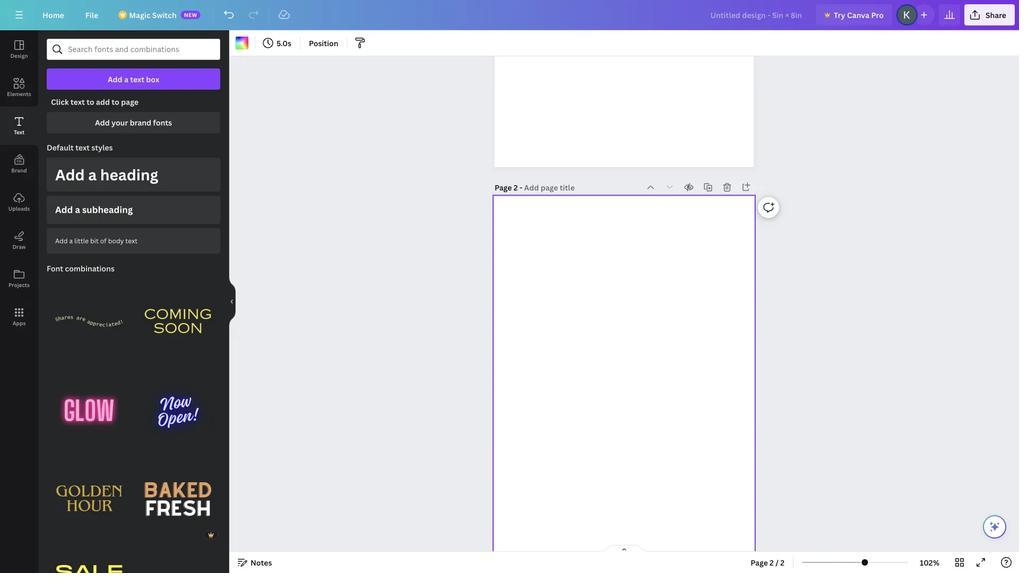 Task type: describe. For each thing, give the bounding box(es) containing it.
brand
[[130, 118, 151, 128]]

page for page 2 -
[[495, 183, 512, 193]]

hide image
[[229, 276, 236, 327]]

2 to from the left
[[112, 97, 119, 107]]

text
[[14, 129, 24, 136]]

a for little
[[69, 237, 73, 245]]

main menu bar
[[0, 0, 1020, 30]]

2 for -
[[514, 183, 518, 193]]

Search fonts and combinations search field
[[68, 39, 199, 59]]

brand button
[[0, 145, 38, 183]]

elements button
[[0, 69, 38, 107]]

position
[[309, 38, 339, 48]]

notes button
[[234, 555, 276, 572]]

subheading
[[82, 204, 133, 216]]

notes
[[251, 558, 272, 568]]

projects button
[[0, 260, 38, 298]]

add a little bit of body text
[[55, 237, 138, 245]]

uploads
[[8, 205, 30, 212]]

add for add a heading
[[55, 165, 85, 185]]

uploads button
[[0, 183, 38, 221]]

your
[[112, 118, 128, 128]]

design button
[[0, 30, 38, 69]]

elements
[[7, 90, 31, 97]]

home link
[[34, 4, 73, 25]]

2 for /
[[770, 558, 774, 568]]

bit
[[90, 237, 99, 245]]

new
[[184, 11, 197, 18]]

text left styles
[[76, 143, 90, 153]]

102%
[[921, 558, 940, 568]]

magic switch
[[129, 10, 177, 20]]

pro
[[872, 10, 884, 20]]

add for add your brand fonts
[[95, 118, 110, 128]]

Design title text field
[[702, 4, 812, 25]]

text right the click
[[71, 97, 85, 107]]

/
[[776, 558, 779, 568]]

click text to add to page
[[51, 97, 139, 107]]

add a little bit of body text button
[[47, 228, 220, 254]]

2 horizontal spatial 2
[[781, 558, 785, 568]]

of
[[100, 237, 107, 245]]

switch
[[152, 10, 177, 20]]

page 2 / 2 button
[[747, 555, 789, 572]]

default text styles
[[47, 143, 113, 153]]

heading
[[100, 165, 158, 185]]

page 2 / 2
[[751, 558, 785, 568]]

add a subheading button
[[47, 196, 220, 224]]

show pages image
[[599, 545, 650, 553]]

fonts
[[153, 118, 172, 128]]

add a subheading
[[55, 204, 133, 216]]



Task type: locate. For each thing, give the bounding box(es) containing it.
try
[[834, 10, 846, 20]]

apps
[[13, 320, 26, 327]]

a for heading
[[88, 165, 97, 185]]

default
[[47, 143, 74, 153]]

a inside add a text box button
[[124, 74, 128, 84]]

projects
[[8, 282, 30, 289]]

a left subheading
[[75, 204, 80, 216]]

a up page at the top of page
[[124, 74, 128, 84]]

draw
[[12, 243, 26, 250]]

a for subheading
[[75, 204, 80, 216]]

add a text box button
[[47, 69, 220, 90]]

add inside 'button'
[[55, 165, 85, 185]]

add left little
[[55, 237, 68, 245]]

try canva pro
[[834, 10, 884, 20]]

styles
[[92, 143, 113, 153]]

0 horizontal spatial 2
[[514, 183, 518, 193]]

add for add a subheading
[[55, 204, 73, 216]]

a inside add a subheading button
[[75, 204, 80, 216]]

magic
[[129, 10, 151, 20]]

0 vertical spatial page
[[495, 183, 512, 193]]

0 horizontal spatial to
[[87, 97, 94, 107]]

page inside button
[[751, 558, 768, 568]]

page left the - at the right
[[495, 183, 512, 193]]

add a heading
[[55, 165, 158, 185]]

a down styles
[[88, 165, 97, 185]]

add
[[108, 74, 122, 84], [95, 118, 110, 128], [55, 165, 85, 185], [55, 204, 73, 216], [55, 237, 68, 245]]

to left add
[[87, 97, 94, 107]]

design
[[10, 52, 28, 59]]

page for page 2 / 2
[[751, 558, 768, 568]]

2 left / in the bottom of the page
[[770, 558, 774, 568]]

add your brand fonts
[[95, 118, 172, 128]]

text inside button
[[126, 237, 138, 245]]

apps button
[[0, 298, 38, 336]]

1 to from the left
[[87, 97, 94, 107]]

text
[[130, 74, 144, 84], [71, 97, 85, 107], [76, 143, 90, 153], [126, 237, 138, 245]]

a inside add a heading 'button'
[[88, 165, 97, 185]]

canva
[[848, 10, 870, 20]]

text right body in the top of the page
[[126, 237, 138, 245]]

add down the default
[[55, 165, 85, 185]]

page
[[121, 97, 139, 107]]

5.0s
[[277, 38, 292, 48]]

to right add
[[112, 97, 119, 107]]

combinations
[[65, 264, 115, 274]]

-
[[520, 183, 523, 193]]

page left / in the bottom of the page
[[751, 558, 768, 568]]

add left the your
[[95, 118, 110, 128]]

a inside the add a little bit of body text button
[[69, 237, 73, 245]]

5.0s button
[[260, 35, 296, 52]]

1 vertical spatial page
[[751, 558, 768, 568]]

1 horizontal spatial 2
[[770, 558, 774, 568]]

to
[[87, 97, 94, 107], [112, 97, 119, 107]]

share
[[986, 10, 1007, 20]]

2 right / in the bottom of the page
[[781, 558, 785, 568]]

brand
[[11, 167, 27, 174]]

a
[[124, 74, 128, 84], [88, 165, 97, 185], [75, 204, 80, 216], [69, 237, 73, 245]]

try canva pro button
[[816, 4, 893, 25]]

0 horizontal spatial page
[[495, 183, 512, 193]]

draw button
[[0, 221, 38, 260]]

body
[[108, 237, 124, 245]]

add left subheading
[[55, 204, 73, 216]]

add a text box
[[108, 74, 159, 84]]

file button
[[77, 4, 107, 25]]

a left little
[[69, 237, 73, 245]]

font
[[47, 264, 63, 274]]

2 left the - at the right
[[514, 183, 518, 193]]

position button
[[305, 35, 343, 52]]

1 horizontal spatial to
[[112, 97, 119, 107]]

2
[[514, 183, 518, 193], [770, 558, 774, 568], [781, 558, 785, 568]]

click
[[51, 97, 69, 107]]

add a heading button
[[47, 158, 220, 192]]

side panel tab list
[[0, 30, 38, 336]]

text left box
[[130, 74, 144, 84]]

#ffffff image
[[236, 37, 249, 49]]

canva assistant image
[[989, 521, 1002, 534]]

add for add a text box
[[108, 74, 122, 84]]

1 horizontal spatial page
[[751, 558, 768, 568]]

Page title text field
[[525, 182, 576, 193]]

add your brand fonts button
[[47, 112, 220, 133]]

add up add
[[108, 74, 122, 84]]

little
[[74, 237, 89, 245]]

file
[[85, 10, 98, 20]]

share button
[[965, 4, 1016, 25]]

font combinations
[[47, 264, 115, 274]]

a for text
[[124, 74, 128, 84]]

home
[[42, 10, 64, 20]]

text inside button
[[130, 74, 144, 84]]

add
[[96, 97, 110, 107]]

page
[[495, 183, 512, 193], [751, 558, 768, 568]]

page 2 -
[[495, 183, 525, 193]]

102% button
[[913, 555, 948, 572]]

group
[[136, 457, 220, 542], [206, 540, 218, 553]]

box
[[146, 74, 159, 84]]

text button
[[0, 107, 38, 145]]

add for add a little bit of body text
[[55, 237, 68, 245]]



Task type: vqa. For each thing, say whether or not it's contained in the screenshot.
For you button
no



